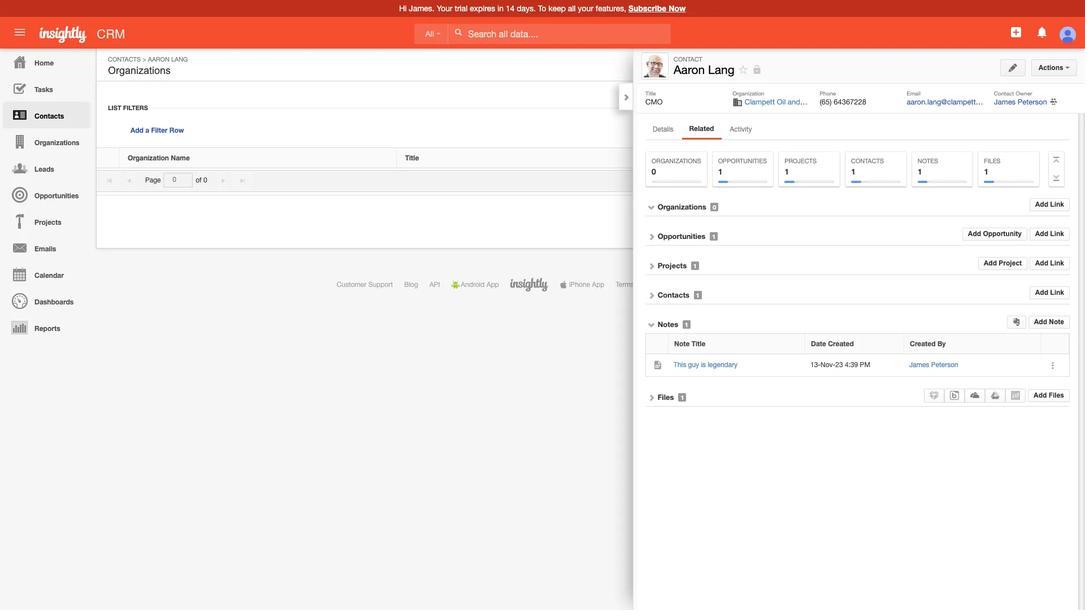 Task type: describe. For each thing, give the bounding box(es) containing it.
api
[[430, 281, 440, 289]]

add link button down display
[[1030, 198, 1070, 211]]

add project link
[[978, 257, 1028, 270]]

add link button up the contact owner
[[990, 57, 1034, 73]]

tasks link
[[3, 75, 90, 102]]

aaron lang link
[[148, 56, 188, 63]]

1 inside opportunities 1
[[718, 167, 723, 176]]

organization for organization
[[733, 90, 765, 97]]

change record owner image
[[1050, 97, 1057, 107]]

is
[[701, 361, 706, 369]]

0 vertical spatial projects link
[[3, 208, 90, 235]]

related
[[689, 124, 714, 133]]

contacts > aaron lang organizations
[[108, 56, 188, 76]]

created for link created
[[975, 154, 1001, 162]]

contacts inside 'contacts > aaron lang organizations'
[[108, 56, 141, 63]]

dashboards
[[35, 298, 74, 306]]

organizations down details link at the right top of the page
[[652, 158, 701, 164]]

0 vertical spatial james peterson
[[994, 98, 1047, 106]]

add for add project link
[[984, 260, 997, 267]]

emails link
[[3, 235, 90, 261]]

clampett oil and gas, singapore
[[745, 98, 853, 106]]

1 horizontal spatial created
[[910, 340, 936, 348]]

pm
[[860, 361, 870, 369]]

support
[[368, 281, 393, 289]]

activity
[[730, 125, 752, 133]]

14
[[506, 4, 515, 13]]

add for add link button on the right of opportunity
[[1035, 230, 1049, 238]]

date
[[811, 340, 826, 348]]

created for date created
[[828, 340, 854, 348]]

android app
[[461, 281, 499, 289]]

files for files 1
[[984, 158, 1001, 164]]

in
[[498, 4, 504, 13]]

1 right notes link
[[685, 321, 689, 328]]

blog
[[404, 281, 418, 289]]

phone
[[820, 90, 836, 97]]

list
[[108, 104, 121, 111]]

peterson for "james peterson" link to the top
[[1018, 98, 1047, 106]]

hi james. your trial expires in 14 days. to keep all your features, subscribe now
[[399, 3, 686, 13]]

record permissions image
[[752, 63, 762, 76]]

add for add note link
[[1034, 318, 1047, 326]]

link files from box to this image
[[950, 391, 959, 400]]

row
[[170, 126, 184, 135]]

this
[[674, 361, 686, 369]]

aaron.lang@clampett.com link
[[907, 98, 993, 106]]

add link button right project on the top
[[1030, 257, 1070, 270]]

row containing organization name
[[97, 148, 1056, 168]]

trial
[[455, 4, 468, 13]]

navigation containing home
[[0, 49, 90, 341]]

0 vertical spatial opportunities link
[[3, 181, 90, 208]]

1 down privacy policy
[[696, 292, 700, 299]]

1 horizontal spatial of
[[636, 281, 642, 289]]

add for add files "button"
[[1034, 392, 1047, 400]]

list filters
[[108, 104, 148, 111]]

this guy is legendary link
[[674, 361, 743, 369]]

dashboards link
[[3, 288, 90, 314]]

1 inside files 1
[[984, 167, 989, 176]]

contact for contact
[[674, 56, 703, 63]]

link files from microsoft onedrive to this image
[[971, 391, 980, 400]]

4:39
[[845, 361, 858, 369]]

aaron.lang@clampett.com
[[907, 98, 993, 106]]

details link
[[646, 122, 681, 139]]

files for files
[[658, 393, 674, 402]]

project
[[999, 260, 1022, 267]]

email
[[907, 90, 921, 97]]

contacts 1
[[851, 158, 884, 176]]

add for add link button below display
[[1035, 201, 1049, 209]]

2 horizontal spatial 0
[[713, 204, 716, 211]]

filters
[[123, 104, 148, 111]]

reports
[[35, 324, 60, 333]]

singapore
[[820, 98, 853, 106]]

0 horizontal spatial opportunities
[[35, 192, 79, 200]]

0 for organizations 0
[[652, 167, 656, 176]]

days.
[[517, 4, 536, 13]]

opportunity
[[983, 230, 1022, 238]]

features,
[[596, 4, 626, 13]]

64367228
[[834, 98, 867, 106]]

chevron right image for opportunities
[[648, 233, 656, 241]]

title for title cmo
[[646, 90, 656, 97]]

items
[[999, 176, 1015, 184]]

1 up policy
[[712, 233, 716, 240]]

subscribe now link
[[629, 3, 686, 13]]

projects 1
[[785, 158, 817, 176]]

no items to display
[[988, 176, 1046, 184]]

james peterson link inside row
[[910, 361, 959, 369]]

filter
[[151, 126, 168, 135]]

title for title
[[405, 154, 419, 162]]

title cmo
[[646, 90, 663, 106]]

files inside "button"
[[1049, 392, 1064, 400]]

iphone app link
[[560, 281, 605, 289]]

0 vertical spatial contacts link
[[108, 56, 141, 63]]

terms
[[616, 281, 634, 289]]

nov-
[[821, 361, 836, 369]]

1 horizontal spatial opportunities link
[[658, 232, 706, 241]]

keep
[[549, 4, 566, 13]]

home
[[35, 59, 54, 67]]

emails
[[35, 245, 56, 253]]

calendar
[[35, 271, 64, 280]]

add for add link button on top of the contact owner
[[998, 61, 1011, 69]]

0 horizontal spatial of
[[196, 176, 202, 184]]

api link
[[430, 281, 440, 289]]

this guy is legendary
[[674, 361, 738, 369]]

1 inside notes 1
[[918, 167, 922, 176]]

guy
[[688, 361, 699, 369]]

1 inside contacts 1
[[851, 167, 856, 176]]

notes 1
[[918, 158, 938, 176]]

created by
[[910, 340, 946, 348]]

tasks
[[35, 85, 53, 94]]

add a filter row
[[131, 126, 184, 135]]

legendary
[[708, 361, 738, 369]]

customer support
[[337, 281, 393, 289]]

and
[[788, 98, 800, 106]]

1 horizontal spatial chevron right image
[[648, 292, 656, 300]]

organizations inside 'contacts > aaron lang organizations'
[[108, 65, 171, 76]]

23
[[836, 361, 843, 369]]

organization for organization name
[[128, 154, 169, 162]]

13-nov-23 4:39 pm
[[811, 361, 870, 369]]

all
[[568, 4, 576, 13]]

13-nov-23 4:39 pm cell
[[806, 354, 904, 377]]

evernote image
[[1013, 318, 1021, 326]]

leads
[[35, 165, 54, 174]]

all
[[425, 29, 434, 38]]

1 vertical spatial details
[[682, 154, 705, 162]]

row containing note title
[[646, 334, 1070, 354]]



Task type: locate. For each thing, give the bounding box(es) containing it.
add link right opportunity
[[1035, 230, 1064, 238]]

add left project on the top
[[984, 260, 997, 267]]

aaron right contact icon at the right
[[674, 63, 705, 76]]

opportunities down activity link
[[718, 158, 767, 164]]

privacy policy
[[678, 281, 720, 289]]

projects link up emails
[[3, 208, 90, 235]]

1 up privacy policy
[[693, 262, 697, 270]]

3 chevron right image from the top
[[648, 394, 656, 402]]

0 horizontal spatial 0
[[203, 176, 207, 184]]

date created
[[811, 340, 854, 348]]

chevron right image for files
[[648, 394, 656, 402]]

1 horizontal spatial projects
[[658, 261, 687, 270]]

row containing this guy is legendary
[[646, 354, 1070, 377]]

aaron lang
[[674, 63, 735, 76]]

add down display
[[1035, 201, 1049, 209]]

hi
[[399, 4, 407, 13]]

of
[[196, 176, 202, 184], [636, 281, 642, 289]]

aaron right >
[[148, 56, 170, 63]]

add link button right opportunity
[[1030, 228, 1070, 241]]

contact right contact icon at the right
[[674, 56, 703, 63]]

to
[[1017, 176, 1023, 184]]

add files
[[1034, 392, 1064, 400]]

0 horizontal spatial james
[[910, 361, 930, 369]]

1 vertical spatial chevron right image
[[648, 292, 656, 300]]

link for add link button below display
[[1050, 201, 1064, 209]]

chevron right image
[[622, 93, 630, 101], [648, 292, 656, 300]]

james inside row
[[910, 361, 930, 369]]

owner
[[1016, 90, 1033, 97]]

1 vertical spatial contact
[[994, 90, 1014, 97]]

0 inside organizations 0
[[652, 167, 656, 176]]

james down the contact owner
[[994, 98, 1016, 106]]

add link down display
[[1035, 201, 1064, 209]]

1 horizontal spatial james peterson
[[994, 98, 1047, 106]]

0 vertical spatial opportunities
[[718, 158, 767, 164]]

files
[[984, 158, 1001, 164], [1049, 392, 1064, 400], [658, 393, 674, 402]]

notes link
[[658, 320, 678, 329]]

notes
[[918, 158, 938, 164], [658, 320, 678, 329]]

organizations link inside navigation
[[3, 128, 90, 155]]

created up no
[[975, 154, 1001, 162]]

projects link up privacy
[[658, 261, 687, 270]]

organizations link right chevron down icon
[[658, 202, 706, 211]]

james down created by
[[910, 361, 930, 369]]

opportunities link up privacy
[[658, 232, 706, 241]]

james peterson link down created by
[[910, 361, 959, 369]]

navigation
[[0, 49, 90, 341]]

1 inside projects 1
[[785, 167, 789, 176]]

1 vertical spatial note
[[674, 340, 690, 348]]

files down "this"
[[658, 393, 674, 402]]

1
[[718, 167, 723, 176], [785, 167, 789, 176], [851, 167, 856, 176], [918, 167, 922, 176], [984, 167, 989, 176], [712, 233, 716, 240], [693, 262, 697, 270], [696, 292, 700, 299], [685, 321, 689, 328], [681, 394, 684, 401]]

0 horizontal spatial created
[[828, 340, 854, 348]]

organizations up leads link
[[35, 138, 79, 147]]

0 horizontal spatial files
[[658, 393, 674, 402]]

organization inside row
[[128, 154, 169, 162]]

activity link
[[723, 122, 759, 139]]

link for add link button on top of the contact owner
[[1013, 61, 1027, 69]]

1 vertical spatial contacts link
[[3, 102, 90, 128]]

column header
[[97, 148, 119, 168]]

details down the cmo
[[653, 125, 674, 133]]

organizations right chevron down icon
[[658, 202, 706, 211]]

1 horizontal spatial files
[[984, 158, 1001, 164]]

0 horizontal spatial note
[[674, 340, 690, 348]]

chevron right image left 'files' link on the right of the page
[[648, 394, 656, 402]]

1 vertical spatial of
[[636, 281, 642, 289]]

link files from google drive to this image
[[991, 391, 1000, 400]]

1 down link created
[[984, 167, 989, 176]]

add opportunity
[[968, 230, 1022, 238]]

contacts inside navigation
[[35, 112, 64, 120]]

add project
[[984, 260, 1022, 267]]

chevron right image
[[648, 233, 656, 241], [648, 262, 656, 270], [648, 394, 656, 402]]

0 vertical spatial details
[[653, 125, 674, 133]]

1 horizontal spatial lang
[[708, 63, 735, 76]]

display
[[1025, 176, 1046, 184]]

0 horizontal spatial organizations link
[[3, 128, 90, 155]]

0 horizontal spatial details
[[653, 125, 674, 133]]

add right opportunity
[[1035, 230, 1049, 238]]

2 vertical spatial opportunities
[[658, 232, 706, 241]]

chevron right image up service
[[648, 262, 656, 270]]

terms of service link
[[616, 281, 666, 289]]

name
[[171, 154, 190, 162]]

0 horizontal spatial notes
[[658, 320, 678, 329]]

add for add a filter row link
[[131, 126, 144, 135]]

chevron right image left title cmo
[[622, 93, 630, 101]]

note right evernote icon
[[1049, 318, 1064, 326]]

oil
[[777, 98, 786, 106]]

add up 'add note'
[[1035, 289, 1049, 297]]

details down related link
[[682, 154, 705, 162]]

organization up clampett
[[733, 90, 765, 97]]

1 vertical spatial peterson
[[931, 361, 959, 369]]

james.
[[409, 4, 435, 13]]

1 right opportunities 1
[[785, 167, 789, 176]]

no
[[988, 176, 997, 184]]

white image
[[455, 28, 463, 36]]

1 horizontal spatial organization
[[733, 90, 765, 97]]

0 horizontal spatial contacts link
[[3, 102, 90, 128]]

0 horizontal spatial organization
[[128, 154, 169, 162]]

2 horizontal spatial files
[[1049, 392, 1064, 400]]

0 horizontal spatial james peterson link
[[910, 361, 959, 369]]

note
[[1049, 318, 1064, 326], [674, 340, 690, 348]]

policy
[[702, 281, 720, 289]]

organizations button
[[106, 63, 173, 79]]

add link right project on the top
[[1035, 260, 1064, 267]]

0 horizontal spatial opportunities link
[[3, 181, 90, 208]]

add link
[[998, 61, 1027, 69], [1035, 201, 1064, 209], [1035, 230, 1064, 238], [1035, 260, 1064, 267], [1035, 289, 1064, 297]]

1 chevron right image from the top
[[648, 233, 656, 241]]

title inside title cmo
[[646, 90, 656, 97]]

1 horizontal spatial projects link
[[658, 261, 687, 270]]

files right 'link files from pandadoc to this' 'image'
[[1049, 392, 1064, 400]]

0 horizontal spatial title
[[405, 154, 419, 162]]

link inside row
[[960, 154, 974, 162]]

related link
[[683, 122, 721, 138]]

1 right projects 1
[[851, 167, 856, 176]]

link files from dropbox to this image
[[930, 391, 939, 400]]

1 horizontal spatial app
[[592, 281, 605, 289]]

add note link
[[1029, 316, 1070, 329]]

link files from pandadoc to this image
[[1011, 391, 1021, 400]]

of right terms
[[636, 281, 642, 289]]

add up the contact owner
[[998, 61, 1011, 69]]

link created
[[960, 154, 1001, 162]]

clampett oil and gas, singapore link
[[745, 98, 853, 106]]

note up "this"
[[674, 340, 690, 348]]

add note
[[1034, 318, 1064, 326]]

expires
[[470, 4, 495, 13]]

chevron right image down service
[[648, 292, 656, 300]]

contacts link down privacy
[[658, 291, 690, 300]]

1 horizontal spatial details
[[682, 154, 705, 162]]

add inside "button"
[[1034, 392, 1047, 400]]

1 right 'files' link on the right of the page
[[681, 394, 684, 401]]

notes left link created
[[918, 158, 938, 164]]

0 vertical spatial organization
[[733, 90, 765, 97]]

1 vertical spatial organization
[[128, 154, 169, 162]]

link for add link button right of project on the top
[[1050, 260, 1064, 267]]

organization up page on the top of page
[[128, 154, 169, 162]]

1 vertical spatial opportunities
[[35, 192, 79, 200]]

files 1
[[984, 158, 1001, 176]]

0 horizontal spatial lang
[[171, 56, 188, 63]]

13-
[[811, 361, 821, 369]]

2 horizontal spatial projects
[[785, 158, 817, 164]]

2 horizontal spatial created
[[975, 154, 1001, 162]]

1 horizontal spatial james peterson link
[[994, 98, 1047, 106]]

of right page on the top of page
[[196, 176, 202, 184]]

subscribe
[[629, 3, 667, 13]]

1 vertical spatial organizations link
[[658, 202, 706, 211]]

0 vertical spatial peterson
[[1018, 98, 1047, 106]]

your
[[437, 4, 453, 13]]

contacts link down tasks
[[3, 102, 90, 128]]

clampett
[[745, 98, 775, 106]]

link for add link button on top of 'add note'
[[1050, 289, 1064, 297]]

peterson for "james peterson" link inside the row
[[931, 361, 959, 369]]

add right 'link files from pandadoc to this' 'image'
[[1034, 392, 1047, 400]]

0 horizontal spatial contact
[[674, 56, 703, 63]]

created up 13-nov-23 4:39 pm
[[828, 340, 854, 348]]

add right project on the top
[[1035, 260, 1049, 267]]

page
[[145, 176, 161, 184]]

phone (65) 64367228
[[820, 90, 867, 106]]

app for android app
[[487, 281, 499, 289]]

0 vertical spatial projects
[[785, 158, 817, 164]]

0 horizontal spatial projects link
[[3, 208, 90, 235]]

link for add link button on the right of opportunity
[[1050, 230, 1064, 238]]

0 vertical spatial notes
[[918, 158, 938, 164]]

opportunities up privacy
[[658, 232, 706, 241]]

add left a
[[131, 126, 144, 135]]

details
[[653, 125, 674, 133], [682, 154, 705, 162]]

0 vertical spatial of
[[196, 176, 202, 184]]

add for add link button right of project on the top
[[1035, 260, 1049, 267]]

0 horizontal spatial peterson
[[931, 361, 959, 369]]

0 vertical spatial note
[[1049, 318, 1064, 326]]

1 right organizations 0
[[718, 167, 723, 176]]

0 vertical spatial contact
[[674, 56, 703, 63]]

customer support link
[[337, 281, 393, 289]]

1 horizontal spatial peterson
[[1018, 98, 1047, 106]]

link
[[1013, 61, 1027, 69], [960, 154, 974, 162], [1050, 201, 1064, 209], [1050, 230, 1064, 238], [1050, 260, 1064, 267], [1050, 289, 1064, 297]]

notes right chevron down image
[[658, 320, 678, 329]]

organizations link
[[3, 128, 90, 155], [658, 202, 706, 211]]

1 horizontal spatial james
[[994, 98, 1016, 106]]

notes for notes 1
[[918, 158, 938, 164]]

1 horizontal spatial organizations link
[[658, 202, 706, 211]]

add link button up 'add note'
[[1030, 287, 1070, 300]]

organizations link up the leads on the top left of the page
[[3, 128, 90, 155]]

1 vertical spatial title
[[405, 154, 419, 162]]

1 vertical spatial opportunities link
[[658, 232, 706, 241]]

lang right >
[[171, 56, 188, 63]]

add for add opportunity link on the top right of page
[[968, 230, 981, 238]]

app for iphone app
[[592, 281, 605, 289]]

add link up the contact owner
[[998, 61, 1027, 69]]

opportunities 1
[[718, 158, 767, 176]]

organizations down >
[[108, 65, 171, 76]]

0 vertical spatial james
[[994, 98, 1016, 106]]

1 vertical spatial james peterson
[[910, 361, 959, 369]]

chevron right image for projects
[[648, 262, 656, 270]]

add link up 'add note'
[[1035, 289, 1064, 297]]

peterson down owner
[[1018, 98, 1047, 106]]

0 horizontal spatial james peterson
[[910, 361, 959, 369]]

gas,
[[802, 98, 818, 106]]

0 horizontal spatial app
[[487, 281, 499, 289]]

james peterson link
[[994, 98, 1047, 106], [910, 361, 959, 369]]

2 vertical spatial chevron right image
[[648, 394, 656, 402]]

2 horizontal spatial title
[[692, 340, 706, 348]]

aaron inside 'contacts > aaron lang organizations'
[[148, 56, 170, 63]]

1 horizontal spatial aaron
[[674, 63, 705, 76]]

cmo
[[646, 98, 663, 106]]

add for add link button on top of 'add note'
[[1035, 289, 1049, 297]]

peterson down by
[[931, 361, 959, 369]]

2 horizontal spatial opportunities
[[718, 158, 767, 164]]

1 horizontal spatial opportunities
[[658, 232, 706, 241]]

terms of service
[[616, 281, 666, 289]]

0 for of 0
[[203, 176, 207, 184]]

1 horizontal spatial 0
[[652, 167, 656, 176]]

row
[[97, 148, 1056, 168], [646, 334, 1070, 354], [646, 354, 1070, 377]]

opportunities link
[[3, 181, 90, 208], [658, 232, 706, 241]]

opportunities down the leads on the top left of the page
[[35, 192, 79, 200]]

2 vertical spatial projects
[[658, 261, 687, 270]]

1 horizontal spatial contacts link
[[108, 56, 141, 63]]

1 horizontal spatial contact
[[994, 90, 1014, 97]]

1 vertical spatial projects
[[35, 218, 61, 227]]

note title
[[674, 340, 706, 348]]

2 horizontal spatial contacts link
[[658, 291, 690, 300]]

add opportunity link
[[963, 228, 1028, 241]]

notifications image
[[1035, 25, 1049, 39]]

1 vertical spatial james
[[910, 361, 930, 369]]

blog link
[[404, 281, 418, 289]]

Search all data.... text field
[[448, 24, 671, 44]]

2 chevron right image from the top
[[648, 262, 656, 270]]

created left by
[[910, 340, 936, 348]]

1 horizontal spatial notes
[[918, 158, 938, 164]]

james
[[994, 98, 1016, 106], [910, 361, 930, 369]]

0 horizontal spatial aaron
[[148, 56, 170, 63]]

files up no
[[984, 158, 1001, 164]]

contact image
[[644, 55, 666, 77]]

0 vertical spatial organizations link
[[3, 128, 90, 155]]

0 horizontal spatial projects
[[35, 218, 61, 227]]

1 horizontal spatial note
[[1049, 318, 1064, 326]]

app right the iphone
[[592, 281, 605, 289]]

add a filter row link
[[131, 126, 184, 135]]

1 app from the left
[[487, 281, 499, 289]]

reports link
[[3, 314, 90, 341]]

lang inside 'contacts > aaron lang organizations'
[[171, 56, 188, 63]]

add left opportunity
[[968, 230, 981, 238]]

contact left owner
[[994, 90, 1014, 97]]

james peterson
[[994, 98, 1047, 106], [910, 361, 959, 369]]

follow image
[[738, 64, 749, 75]]

2 vertical spatial contacts link
[[658, 291, 690, 300]]

opportunities link down the leads on the top left of the page
[[3, 181, 90, 208]]

1 horizontal spatial title
[[646, 90, 656, 97]]

0 vertical spatial james peterson link
[[994, 98, 1047, 106]]

2 vertical spatial title
[[692, 340, 706, 348]]

add link button
[[990, 57, 1034, 73], [1030, 198, 1070, 211], [1030, 228, 1070, 241], [1030, 257, 1070, 270], [1030, 287, 1070, 300]]

1 vertical spatial james peterson link
[[910, 361, 959, 369]]

notes for notes
[[658, 320, 678, 329]]

chevron down image
[[648, 204, 656, 211]]

0 vertical spatial chevron right image
[[648, 233, 656, 241]]

a
[[145, 126, 149, 135]]

contacts link left >
[[108, 56, 141, 63]]

customer
[[337, 281, 367, 289]]

note inside row
[[674, 340, 690, 348]]

organization name
[[128, 154, 190, 162]]

contact for contact owner
[[994, 90, 1014, 97]]

james peterson down created by
[[910, 361, 959, 369]]

(65)
[[820, 98, 832, 106]]

0 horizontal spatial chevron right image
[[622, 93, 630, 101]]

james peterson down owner
[[994, 98, 1047, 106]]

0 vertical spatial title
[[646, 90, 656, 97]]

app
[[487, 281, 499, 289], [592, 281, 605, 289]]

of 0
[[196, 176, 207, 184]]

leads link
[[3, 155, 90, 181]]

add right evernote icon
[[1034, 318, 1047, 326]]

android app link
[[451, 281, 499, 289]]

calendar link
[[3, 261, 90, 288]]

peterson inside row
[[931, 361, 959, 369]]

1 vertical spatial chevron right image
[[648, 262, 656, 270]]

app right android
[[487, 281, 499, 289]]

james peterson link down owner
[[994, 98, 1047, 106]]

contacts link
[[108, 56, 141, 63], [3, 102, 90, 128], [658, 291, 690, 300]]

chevron right image down chevron down icon
[[648, 233, 656, 241]]

lang left follow icon on the right of page
[[708, 63, 735, 76]]

to
[[538, 4, 546, 13]]

add
[[998, 61, 1011, 69], [131, 126, 144, 135], [1035, 201, 1049, 209], [968, 230, 981, 238], [1035, 230, 1049, 238], [984, 260, 997, 267], [1035, 260, 1049, 267], [1035, 289, 1049, 297], [1034, 318, 1047, 326], [1034, 392, 1047, 400]]

0 vertical spatial chevron right image
[[622, 93, 630, 101]]

contact owner
[[994, 90, 1033, 97]]

chevron down image
[[648, 321, 656, 329]]

1 vertical spatial projects link
[[658, 261, 687, 270]]

1 vertical spatial notes
[[658, 320, 678, 329]]

2 app from the left
[[592, 281, 605, 289]]

1 right contacts 1
[[918, 167, 922, 176]]

files link
[[658, 393, 674, 402]]



Task type: vqa. For each thing, say whether or not it's contained in the screenshot.
>
yes



